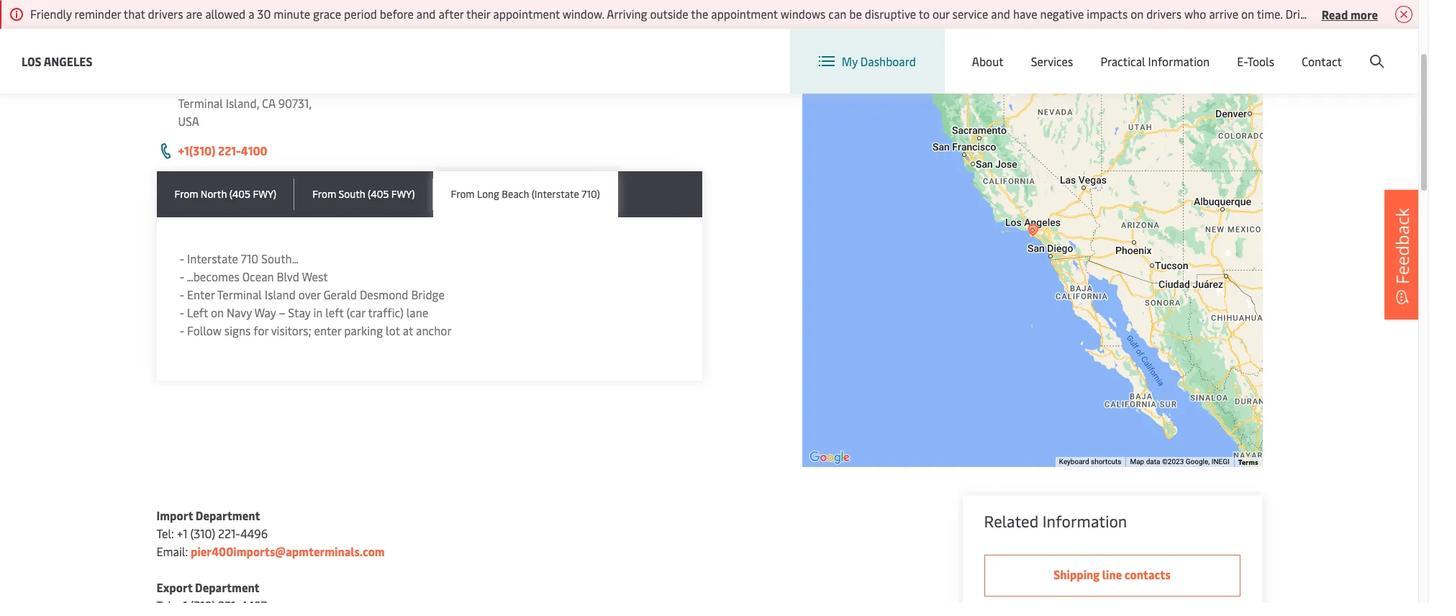 Task type: describe. For each thing, give the bounding box(es) containing it.
+1(310) 221-4100 link
[[178, 143, 268, 158]]

in
[[313, 305, 323, 320]]

0 vertical spatial los
[[375, 6, 406, 34]]

–
[[279, 305, 285, 320]]

map data ©2023 google, inegi
[[1131, 458, 1230, 466]]

from south (405 fwy)
[[313, 187, 415, 201]]

allowed
[[205, 6, 246, 22]]

before
[[380, 6, 414, 22]]

from for from south (405 fwy)
[[313, 187, 336, 201]]

30
[[257, 6, 271, 22]]

pier
[[295, 6, 328, 34]]

/
[[1306, 42, 1311, 58]]

1 drivers from the left
[[148, 6, 183, 22]]

terms
[[1239, 457, 1259, 467]]

fwy) for from north (405 fwy)
[[253, 187, 277, 201]]

terminals
[[203, 6, 289, 34]]

e-tools
[[1238, 53, 1275, 69]]

be
[[850, 6, 862, 22]]

los angeles link
[[22, 52, 93, 70]]

400
[[333, 6, 370, 34]]

our
[[933, 6, 950, 22]]

reminder
[[75, 6, 121, 22]]

inegi
[[1212, 458, 1230, 466]]

follow
[[187, 323, 222, 338]]

who
[[1185, 6, 1207, 22]]

read
[[1322, 6, 1349, 22]]

1 221- from the top
[[218, 143, 241, 158]]

2 - from the top
[[180, 269, 184, 284]]

department for export
[[195, 580, 260, 595]]

related
[[985, 510, 1039, 532]]

0 horizontal spatial los
[[22, 53, 41, 69]]

account
[[1349, 42, 1392, 58]]

(interstate
[[532, 187, 580, 201]]

2 arrive from the left
[[1349, 6, 1379, 22]]

traffic)
[[368, 305, 404, 320]]

gerald
[[324, 287, 357, 302]]

+1
[[177, 526, 188, 541]]

pier400imports@apmterminals.com link
[[191, 544, 385, 559]]

from north (405 fwy)
[[175, 187, 277, 201]]

from for from long beach  (interstate 710)
[[451, 187, 475, 201]]

long
[[477, 187, 500, 201]]

impacts
[[1087, 6, 1128, 22]]

1 horizontal spatial angeles
[[411, 6, 482, 34]]

ca
[[262, 95, 276, 111]]

export
[[157, 580, 193, 595]]

blvd
[[277, 269, 299, 284]]

read more button
[[1322, 5, 1379, 23]]

enter
[[187, 287, 215, 302]]

contact
[[1302, 53, 1343, 69]]

about
[[973, 53, 1004, 69]]

practical
[[1101, 53, 1146, 69]]

tab list containing from north (405 fwy)
[[157, 171, 703, 217]]

1 arrive from the left
[[1210, 6, 1239, 22]]

710
[[241, 251, 259, 266]]

about button
[[973, 29, 1004, 94]]

visitors;
[[271, 323, 312, 338]]

lane
[[407, 305, 429, 320]]

left
[[187, 305, 208, 320]]

lot
[[386, 323, 400, 338]]

feedback
[[1391, 208, 1415, 284]]

los angeles
[[22, 53, 93, 69]]

way
[[254, 305, 276, 320]]

location
[[1051, 42, 1095, 58]]

south…
[[261, 251, 299, 266]]

disruptive
[[865, 6, 917, 22]]

from for from north (405 fwy)
[[175, 187, 198, 201]]

feedback button
[[1385, 190, 1421, 320]]

line
[[1103, 567, 1123, 582]]

island
[[265, 287, 296, 302]]

2 outside from the left
[[1382, 6, 1420, 22]]

from long beach  (interstate 710)
[[451, 187, 600, 201]]

anchor
[[416, 323, 452, 338]]

friendly
[[30, 6, 72, 22]]

email:
[[157, 544, 188, 559]]

fwy) for from south (405 fwy)
[[392, 187, 415, 201]]

from north (405 fwy) button
[[157, 171, 295, 217]]

switch location
[[1014, 42, 1095, 58]]

period
[[344, 6, 377, 22]]

after
[[439, 6, 464, 22]]

from south (405 fwy) button
[[295, 171, 433, 217]]

1 and from the left
[[417, 6, 436, 22]]

from long beach  (interstate 710) tab panel
[[157, 217, 703, 381]]

(405 for south
[[368, 187, 389, 201]]

enter
[[314, 323, 341, 338]]

usa
[[178, 113, 199, 129]]

shipping
[[1054, 567, 1100, 582]]

my dashboard
[[842, 53, 916, 69]]

data
[[1147, 458, 1161, 466]]

time.
[[1258, 6, 1283, 22]]

terminal island, ca 90731, usa
[[178, 95, 312, 129]]

south
[[339, 187, 366, 201]]

west
[[302, 269, 328, 284]]

2 and from the left
[[992, 6, 1011, 22]]

global menu
[[1141, 42, 1207, 58]]

dashboard
[[861, 53, 916, 69]]

friendly reminder that drivers are allowed a 30 minute grace period before and after their appointment window. arriving outside the appointment windows can be disruptive to our service and have negative impacts on drivers who arrive on time. drivers that arrive outside th
[[30, 6, 1430, 22]]



Task type: vqa. For each thing, say whether or not it's contained in the screenshot.
the that
yes



Task type: locate. For each thing, give the bounding box(es) containing it.
2 horizontal spatial on
[[1242, 6, 1255, 22]]

minute
[[274, 6, 310, 22]]

2 from from the left
[[313, 187, 336, 201]]

0 horizontal spatial information
[[1043, 510, 1128, 532]]

1 horizontal spatial (405
[[368, 187, 389, 201]]

drivers left the "are"
[[148, 6, 183, 22]]

department
[[196, 508, 260, 523], [195, 580, 260, 595]]

- left the left
[[180, 305, 184, 320]]

terminal inside terminal island, ca 90731, usa
[[178, 95, 223, 111]]

appointment right the
[[711, 6, 778, 22]]

3 - from the top
[[180, 287, 184, 302]]

4 - from the top
[[180, 305, 184, 320]]

1 horizontal spatial and
[[992, 6, 1011, 22]]

island,
[[226, 95, 259, 111]]

- left interstate
[[180, 251, 184, 266]]

tab list
[[157, 171, 703, 217]]

login / create account
[[1275, 42, 1392, 58]]

services
[[1032, 53, 1074, 69]]

1 outside from the left
[[650, 6, 689, 22]]

2 fwy) from the left
[[392, 187, 415, 201]]

left
[[326, 305, 344, 320]]

- interstate 710 south… - …becomes ocean blvd west - enter terminal island over gerald desmond bridge - left on navy way – stay in left (car traffic) lane - follow signs for visitors; enter parking lot at anchor
[[180, 251, 452, 338]]

that right reminder on the top
[[124, 6, 145, 22]]

…becomes
[[187, 269, 240, 284]]

1 horizontal spatial information
[[1149, 53, 1210, 69]]

(405 right south
[[368, 187, 389, 201]]

signs
[[224, 323, 251, 338]]

outside
[[650, 6, 689, 22], [1382, 6, 1420, 22]]

on left time.
[[1242, 6, 1255, 22]]

for
[[254, 323, 269, 338]]

shipping line contacts
[[1054, 567, 1171, 582]]

arriving
[[607, 6, 648, 22]]

1 that from the left
[[124, 6, 145, 22]]

at
[[403, 323, 413, 338]]

switch location button
[[991, 42, 1095, 58]]

los right 400
[[375, 6, 406, 34]]

0 horizontal spatial (405
[[229, 187, 251, 201]]

menu
[[1177, 42, 1207, 58]]

1 horizontal spatial that
[[1325, 6, 1347, 22]]

department inside the import department tel: +1 (310) 221-4496 email: pier400imports@apmterminals.com
[[196, 508, 260, 523]]

import
[[157, 508, 193, 523]]

angeles
[[411, 6, 482, 34], [44, 53, 93, 69]]

0 horizontal spatial and
[[417, 6, 436, 22]]

1 from from the left
[[175, 187, 198, 201]]

221-
[[218, 143, 241, 158], [218, 526, 240, 541]]

-
[[180, 251, 184, 266], [180, 269, 184, 284], [180, 287, 184, 302], [180, 305, 184, 320], [180, 323, 184, 338]]

- left the …becomes
[[180, 269, 184, 284]]

3 from from the left
[[451, 187, 475, 201]]

0 horizontal spatial from
[[175, 187, 198, 201]]

(310)
[[190, 526, 215, 541]]

4100
[[241, 143, 268, 158]]

1 department from the top
[[196, 508, 260, 523]]

from inside from north (405 fwy) button
[[175, 187, 198, 201]]

1 horizontal spatial arrive
[[1349, 6, 1379, 22]]

on right the left
[[211, 305, 224, 320]]

from long beach  (interstate 710) button
[[433, 171, 618, 217]]

1 fwy) from the left
[[253, 187, 277, 201]]

grace
[[313, 6, 341, 22]]

(405 for north
[[229, 187, 251, 201]]

can
[[829, 6, 847, 22]]

(405 inside button
[[368, 187, 389, 201]]

fwy) down 4100
[[253, 187, 277, 201]]

create
[[1313, 42, 1347, 58]]

0 vertical spatial department
[[196, 508, 260, 523]]

read more
[[1322, 6, 1379, 22]]

on
[[1131, 6, 1144, 22], [1242, 6, 1255, 22], [211, 305, 224, 320]]

221- right (310)
[[218, 526, 240, 541]]

0 vertical spatial 221-
[[218, 143, 241, 158]]

0 horizontal spatial drivers
[[148, 6, 183, 22]]

tools
[[1248, 53, 1275, 69]]

+1(310) 221-4100
[[178, 143, 268, 158]]

google,
[[1186, 458, 1210, 466]]

information for related information
[[1043, 510, 1128, 532]]

and left after
[[417, 6, 436, 22]]

global
[[1141, 42, 1175, 58]]

2 (405 from the left
[[368, 187, 389, 201]]

my dashboard button
[[819, 29, 916, 94]]

1 (405 from the left
[[229, 187, 251, 201]]

1 horizontal spatial drivers
[[1147, 6, 1182, 22]]

5 - from the top
[[180, 323, 184, 338]]

2 horizontal spatial from
[[451, 187, 475, 201]]

2 department from the top
[[195, 580, 260, 595]]

90731,
[[278, 95, 312, 111]]

1 vertical spatial terminal
[[217, 287, 262, 302]]

1 vertical spatial information
[[1043, 510, 1128, 532]]

apm terminals pier 400 los angeles
[[157, 6, 482, 34]]

to
[[919, 6, 930, 22]]

drivers
[[1286, 6, 1322, 22]]

windows
[[781, 6, 826, 22]]

on inside '- interstate 710 south… - …becomes ocean blvd west - enter terminal island over gerald desmond bridge - left on navy way – stay in left (car traffic) lane - follow signs for visitors; enter parking lot at anchor'
[[211, 305, 224, 320]]

department for import
[[196, 508, 260, 523]]

map region
[[758, 0, 1311, 603]]

close alert image
[[1396, 6, 1413, 23]]

- left enter
[[180, 287, 184, 302]]

drivers
[[148, 6, 183, 22], [1147, 6, 1182, 22]]

north
[[201, 187, 227, 201]]

stay
[[288, 305, 311, 320]]

arrive right read
[[1349, 6, 1379, 22]]

1 vertical spatial department
[[195, 580, 260, 595]]

appointment right their
[[493, 6, 560, 22]]

a
[[248, 6, 254, 22]]

- left follow
[[180, 323, 184, 338]]

from left south
[[313, 187, 336, 201]]

2 drivers from the left
[[1147, 6, 1182, 22]]

terminal up navy
[[217, 287, 262, 302]]

appointment
[[493, 6, 560, 22], [711, 6, 778, 22]]

0 horizontal spatial appointment
[[493, 6, 560, 22]]

shipping line contacts link
[[985, 555, 1241, 597]]

2 appointment from the left
[[711, 6, 778, 22]]

221- inside the import department tel: +1 (310) 221-4496 email: pier400imports@apmterminals.com
[[218, 526, 240, 541]]

the
[[691, 6, 709, 22]]

fwy) right south
[[392, 187, 415, 201]]

apm
[[157, 6, 198, 34]]

(405 right north
[[229, 187, 251, 201]]

1 horizontal spatial fwy)
[[392, 187, 415, 201]]

e-tools button
[[1238, 29, 1275, 94]]

drivers left the who at the right of page
[[1147, 6, 1182, 22]]

0 vertical spatial terminal
[[178, 95, 223, 111]]

their
[[467, 6, 491, 22]]

(405 inside button
[[229, 187, 251, 201]]

1 horizontal spatial los
[[375, 6, 406, 34]]

from left north
[[175, 187, 198, 201]]

221- right +1(310)
[[218, 143, 241, 158]]

tel:
[[157, 526, 174, 541]]

1 vertical spatial los
[[22, 53, 41, 69]]

0 horizontal spatial arrive
[[1210, 6, 1239, 22]]

services button
[[1032, 29, 1074, 94]]

export department
[[157, 580, 260, 595]]

on right impacts
[[1131, 6, 1144, 22]]

1 - from the top
[[180, 251, 184, 266]]

terminal inside '- interstate 710 south… - …becomes ocean blvd west - enter terminal island over gerald desmond bridge - left on navy way – stay in left (car traffic) lane - follow signs for visitors; enter parking lot at anchor'
[[217, 287, 262, 302]]

global menu button
[[1110, 28, 1221, 72]]

service
[[953, 6, 989, 22]]

e-
[[1238, 53, 1248, 69]]

information for practical information
[[1149, 53, 1210, 69]]

terminal
[[178, 95, 223, 111], [217, 287, 262, 302]]

0 horizontal spatial fwy)
[[253, 187, 277, 201]]

import department tel: +1 (310) 221-4496 email: pier400imports@apmterminals.com
[[157, 508, 385, 559]]

navy
[[227, 305, 252, 320]]

negative
[[1041, 6, 1085, 22]]

switch
[[1014, 42, 1048, 58]]

department up (310)
[[196, 508, 260, 523]]

have
[[1014, 6, 1038, 22]]

over
[[299, 287, 321, 302]]

map
[[1131, 458, 1145, 466]]

0 horizontal spatial on
[[211, 305, 224, 320]]

1 horizontal spatial appointment
[[711, 6, 778, 22]]

department right export
[[195, 580, 260, 595]]

window.
[[563, 6, 605, 22]]

from left "long"
[[451, 187, 475, 201]]

0 horizontal spatial angeles
[[44, 53, 93, 69]]

1 horizontal spatial from
[[313, 187, 336, 201]]

from inside from long beach  (interstate 710) button
[[451, 187, 475, 201]]

1 horizontal spatial on
[[1131, 6, 1144, 22]]

fwy) inside button
[[392, 187, 415, 201]]

1 vertical spatial angeles
[[44, 53, 93, 69]]

th
[[1423, 6, 1430, 22]]

outside left th
[[1382, 6, 1420, 22]]

2 that from the left
[[1325, 6, 1347, 22]]

los down friendly
[[22, 53, 41, 69]]

0 vertical spatial angeles
[[411, 6, 482, 34]]

1 horizontal spatial outside
[[1382, 6, 1420, 22]]

from inside from south (405 fwy) button
[[313, 187, 336, 201]]

710)
[[582, 187, 600, 201]]

0 vertical spatial information
[[1149, 53, 1210, 69]]

contacts
[[1125, 567, 1171, 582]]

0 horizontal spatial outside
[[650, 6, 689, 22]]

1 appointment from the left
[[493, 6, 560, 22]]

arrive right the who at the right of page
[[1210, 6, 1239, 22]]

2 221- from the top
[[218, 526, 240, 541]]

1 vertical spatial 221-
[[218, 526, 240, 541]]

google image
[[806, 449, 854, 467]]

0 horizontal spatial that
[[124, 6, 145, 22]]

information inside the practical information dropdown button
[[1149, 53, 1210, 69]]

are
[[186, 6, 203, 22]]

login / create account link
[[1249, 29, 1392, 71]]

fwy) inside button
[[253, 187, 277, 201]]

outside left the
[[650, 6, 689, 22]]

that left more
[[1325, 6, 1347, 22]]

terminal up the usa
[[178, 95, 223, 111]]

(car
[[347, 305, 366, 320]]

©2023
[[1163, 458, 1185, 466]]

and left the have
[[992, 6, 1011, 22]]



